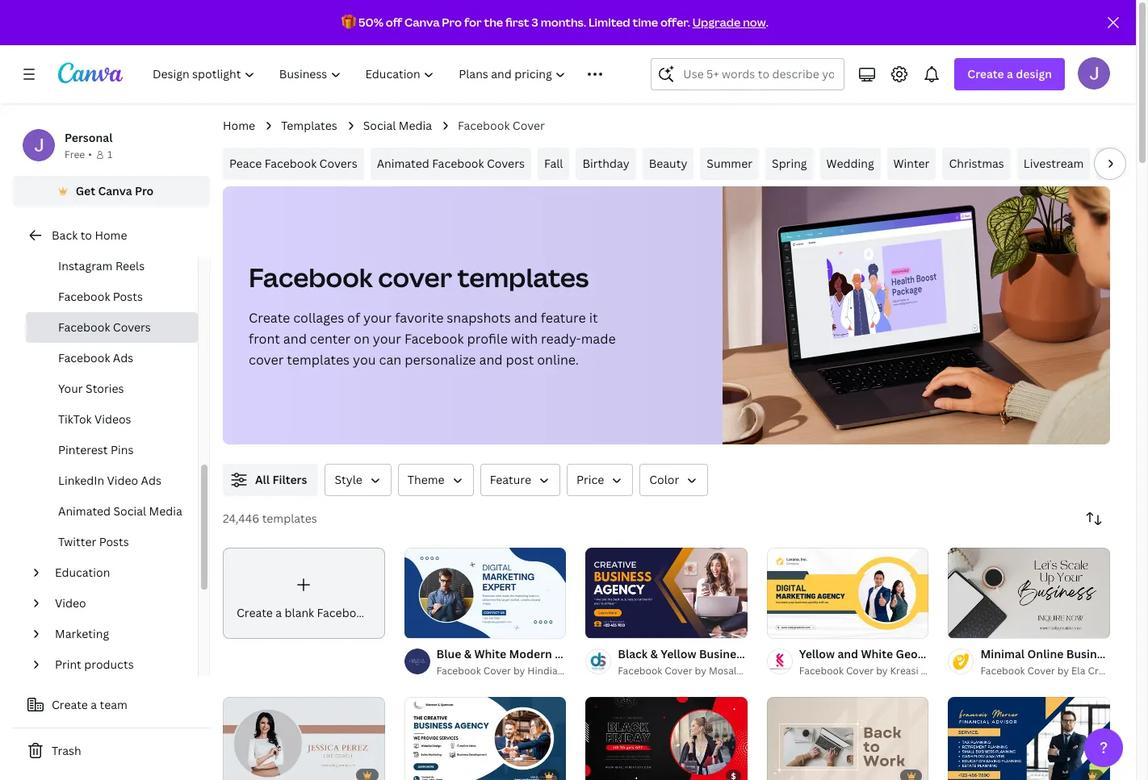 Task type: vqa. For each thing, say whether or not it's contained in the screenshot.
left subject
no



Task type: describe. For each thing, give the bounding box(es) containing it.
facebook up facebook ads
[[58, 320, 110, 335]]

facebook down instagram
[[58, 289, 110, 304]]

create a blank facebook cover link
[[223, 548, 404, 640]]

instagram
[[58, 258, 113, 274]]

0 vertical spatial media
[[399, 118, 432, 133]]

•
[[88, 148, 92, 162]]

create a team
[[52, 698, 128, 713]]

a for design
[[1007, 66, 1014, 82]]

to
[[80, 228, 92, 243]]

by inside blue & white modern business facebook cover facebook cover by hindia kreativ
[[514, 665, 525, 679]]

summer link
[[700, 148, 759, 180]]

blue & white modern business facebook cover link
[[437, 646, 694, 664]]

profile
[[467, 330, 508, 348]]

trash link
[[13, 736, 210, 768]]

winter
[[894, 156, 930, 171]]

kreatif
[[921, 665, 952, 679]]

beauty link
[[643, 148, 694, 180]]

team
[[100, 698, 128, 713]]

style
[[335, 472, 362, 488]]

your
[[58, 381, 83, 397]]

2 horizontal spatial and
[[514, 309, 538, 327]]

facebook ads
[[58, 351, 133, 366]]

theme button
[[398, 464, 474, 497]]

3 by from the left
[[876, 665, 888, 679]]

pro inside button
[[135, 183, 154, 199]]

templates inside create collages of your favorite snapshots and feature it front and center on your facebook profile with ready-made cover templates you can personalize and post online.
[[287, 351, 350, 369]]

0 vertical spatial pro
[[442, 15, 462, 30]]

1
[[107, 148, 112, 162]]

facebook down blue at the left bottom
[[437, 665, 481, 679]]

create for create a blank facebook cover
[[237, 605, 273, 621]]

twitter posts link
[[26, 527, 198, 558]]

twitter
[[58, 535, 96, 550]]

for
[[464, 15, 482, 30]]

back to home
[[52, 228, 127, 243]]

christmas link
[[943, 148, 1011, 180]]

create for create collages of your favorite snapshots and feature it front and center on your facebook profile with ready-made cover templates you can personalize and post online.
[[249, 309, 290, 327]]

wedding link
[[820, 148, 881, 180]]

instagram reels
[[58, 258, 145, 274]]

1 vertical spatial home
[[95, 228, 127, 243]]

facebook cover by ela creative desi
[[981, 665, 1148, 679]]

2 vertical spatial and
[[479, 351, 503, 369]]

education
[[55, 565, 110, 581]]

business inside blue & white modern business facebook cover facebook cover by hindia kreativ
[[555, 647, 604, 663]]

back to home link
[[13, 220, 210, 252]]

animated social media link
[[26, 497, 198, 527]]

0 horizontal spatial covers
[[113, 320, 151, 335]]

cover inside create collages of your favorite snapshots and feature it front and center on your facebook profile with ready-made cover templates you can personalize and post online.
[[249, 351, 284, 369]]

price button
[[567, 464, 633, 497]]

white
[[474, 647, 506, 663]]

create a blank facebook cover
[[237, 605, 404, 621]]

center
[[310, 330, 351, 348]]

a for blank
[[276, 605, 282, 621]]

business inside 'black & yellow business facebook cover facebook cover by mosalama'
[[699, 647, 748, 663]]

animated facebook covers link
[[370, 148, 531, 180]]

facebook left the yellow
[[606, 647, 659, 663]]

it
[[589, 309, 598, 327]]

kreasi
[[890, 665, 919, 679]]

facebook up your stories
[[58, 351, 110, 366]]

the
[[484, 15, 503, 30]]

0 vertical spatial personal
[[65, 130, 113, 145]]

design
[[1016, 66, 1052, 82]]

4 by from the left
[[1058, 665, 1069, 679]]

animated facebook covers
[[377, 156, 525, 171]]

linkedin video ads
[[58, 473, 162, 489]]

upgrade now button
[[693, 15, 766, 30]]

covers for animated facebook covers
[[487, 156, 525, 171]]

black & yellow business facebook cover link
[[618, 646, 839, 664]]

social inside animated social media 'link'
[[113, 504, 146, 519]]

create for create a design
[[968, 66, 1004, 82]]

birthday link
[[576, 148, 636, 180]]

create a team button
[[13, 690, 210, 722]]

personal link
[[1097, 148, 1148, 180]]

free •
[[65, 148, 92, 162]]

animated for animated social media
[[58, 504, 111, 519]]

personal inside "link"
[[1104, 156, 1148, 171]]

facebook covers
[[58, 320, 151, 335]]

templates
[[281, 118, 337, 133]]

1 vertical spatial video
[[55, 596, 86, 611]]

covers for peace facebook covers
[[319, 156, 357, 171]]

tiktok videos link
[[26, 405, 198, 435]]

upgrade
[[693, 15, 741, 30]]

ela
[[1072, 665, 1086, 679]]

.
[[766, 15, 769, 30]]

mosalama
[[709, 665, 757, 679]]

peach and gray life coach career profile facebook cover image
[[223, 698, 385, 781]]

🎁 50% off canva pro for the first 3 months. limited time offer. upgrade now .
[[342, 15, 769, 30]]

0 horizontal spatial and
[[283, 330, 307, 348]]

facebook cover templates
[[249, 260, 589, 295]]

0 vertical spatial canva
[[405, 15, 440, 30]]

facebook cover
[[458, 118, 545, 133]]

marketing
[[55, 627, 109, 642]]

🎁
[[342, 15, 356, 30]]

Search search field
[[684, 59, 835, 90]]

christmas
[[949, 156, 1005, 171]]

peace facebook covers
[[229, 156, 357, 171]]

social inside social media link
[[363, 118, 396, 133]]

& for blue
[[464, 647, 472, 663]]

get canva pro
[[76, 183, 154, 199]]

can
[[379, 351, 402, 369]]

now
[[743, 15, 766, 30]]

facebook down the 'templates' link
[[265, 156, 317, 171]]

blue & white modern business facebook cover facebook cover by hindia kreativ
[[437, 647, 694, 679]]

ads inside linkedin video ads link
[[141, 473, 162, 489]]

theme
[[408, 472, 445, 488]]

cream beige minimalist back to work facebook cover image
[[767, 698, 929, 781]]

personalize
[[405, 351, 476, 369]]

livestream
[[1024, 156, 1084, 171]]

facebook cover by mosalama link
[[618, 664, 757, 680]]

minimal online business facebook cover photo image
[[948, 548, 1110, 639]]

wedding
[[827, 156, 874, 171]]

facebook down facebook cover
[[432, 156, 484, 171]]

facebook cover by hindia kreativ link
[[437, 664, 593, 680]]

hindia
[[528, 665, 558, 679]]

24,446 templates
[[223, 511, 317, 527]]

navy yellow green white modern minimalist financial advisor service facebook cover image
[[948, 698, 1110, 781]]

facebook up mosalama
[[751, 647, 803, 663]]

create a blank facebook cover element
[[223, 548, 404, 640]]

1 horizontal spatial home
[[223, 118, 255, 133]]



Task type: locate. For each thing, give the bounding box(es) containing it.
price
[[577, 472, 604, 488]]

social media
[[363, 118, 432, 133]]

feature
[[541, 309, 586, 327]]

get
[[76, 183, 95, 199]]

posts for twitter posts
[[99, 535, 129, 550]]

ads inside facebook ads link
[[113, 351, 133, 366]]

trash
[[52, 744, 81, 759]]

2 vertical spatial templates
[[262, 511, 317, 527]]

Sort by button
[[1078, 503, 1110, 535]]

0 horizontal spatial business
[[555, 647, 604, 663]]

canva inside button
[[98, 183, 132, 199]]

a left the team
[[91, 698, 97, 713]]

months.
[[541, 15, 586, 30]]

1 vertical spatial canva
[[98, 183, 132, 199]]

facebook down black
[[618, 665, 663, 679]]

social down linkedin video ads link
[[113, 504, 146, 519]]

first
[[506, 15, 529, 30]]

1 vertical spatial media
[[149, 504, 182, 519]]

all filters button
[[223, 464, 319, 497]]

spring link
[[766, 148, 814, 180]]

a inside button
[[91, 698, 97, 713]]

templates down filters
[[262, 511, 317, 527]]

0 horizontal spatial media
[[149, 504, 182, 519]]

0 horizontal spatial pro
[[135, 183, 154, 199]]

create inside dropdown button
[[968, 66, 1004, 82]]

0 horizontal spatial a
[[91, 698, 97, 713]]

a
[[1007, 66, 1014, 82], [276, 605, 282, 621], [91, 698, 97, 713]]

personal up •
[[65, 130, 113, 145]]

1 horizontal spatial cover
[[378, 260, 452, 295]]

2 by from the left
[[695, 665, 707, 679]]

fall link
[[538, 148, 570, 180]]

home link
[[223, 117, 255, 135]]

& right black
[[651, 647, 658, 663]]

a inside dropdown button
[[1007, 66, 1014, 82]]

animated down linkedin
[[58, 504, 111, 519]]

0 horizontal spatial ads
[[113, 351, 133, 366]]

1 vertical spatial your
[[373, 330, 401, 348]]

media up animated facebook covers
[[399, 118, 432, 133]]

1 horizontal spatial canva
[[405, 15, 440, 30]]

0 horizontal spatial home
[[95, 228, 127, 243]]

print products link
[[48, 650, 188, 681]]

a for team
[[91, 698, 97, 713]]

and
[[514, 309, 538, 327], [283, 330, 307, 348], [479, 351, 503, 369]]

beauty
[[649, 156, 688, 171]]

1 horizontal spatial covers
[[319, 156, 357, 171]]

facebook posts link
[[26, 282, 198, 313]]

2 horizontal spatial a
[[1007, 66, 1014, 82]]

media inside 'link'
[[149, 504, 182, 519]]

ready-
[[541, 330, 581, 348]]

& inside 'black & yellow business facebook cover facebook cover by mosalama'
[[651, 647, 658, 663]]

facebook posts
[[58, 289, 143, 304]]

and right front
[[283, 330, 307, 348]]

templates
[[458, 260, 589, 295], [287, 351, 350, 369], [262, 511, 317, 527]]

home
[[223, 118, 255, 133], [95, 228, 127, 243]]

ads up animated social media
[[141, 473, 162, 489]]

stories
[[86, 381, 124, 397]]

by left ela on the bottom right
[[1058, 665, 1069, 679]]

animated for animated facebook covers
[[377, 156, 429, 171]]

print
[[55, 657, 81, 673]]

create a design button
[[955, 58, 1065, 90]]

pro up back to home link at the left top of page
[[135, 183, 154, 199]]

1 vertical spatial ads
[[141, 473, 162, 489]]

facebook cover by kreasi kreatif link
[[799, 664, 952, 680]]

create inside button
[[52, 698, 88, 713]]

pinterest pins
[[58, 443, 134, 458]]

cover
[[378, 260, 452, 295], [249, 351, 284, 369]]

0 horizontal spatial canva
[[98, 183, 132, 199]]

offer.
[[661, 15, 690, 30]]

home up 'peace'
[[223, 118, 255, 133]]

posts down the reels at top
[[113, 289, 143, 304]]

0 vertical spatial cover
[[378, 260, 452, 295]]

business up kreativ
[[555, 647, 604, 663]]

create for create a team
[[52, 698, 88, 713]]

0 horizontal spatial personal
[[65, 130, 113, 145]]

&
[[464, 647, 472, 663], [651, 647, 658, 663]]

feature button
[[480, 464, 560, 497]]

facebook up animated facebook covers
[[458, 118, 510, 133]]

your
[[363, 309, 392, 327], [373, 330, 401, 348]]

peace facebook covers link
[[223, 148, 364, 180]]

0 horizontal spatial cover
[[249, 351, 284, 369]]

pinterest pins link
[[26, 435, 198, 466]]

1 vertical spatial animated
[[58, 504, 111, 519]]

tiktok videos
[[58, 412, 131, 427]]

you
[[353, 351, 376, 369]]

templates down center at the left of page
[[287, 351, 350, 369]]

& right blue at the left bottom
[[464, 647, 472, 663]]

ads up your stories link
[[113, 351, 133, 366]]

by left kreasi on the bottom right of the page
[[876, 665, 888, 679]]

facebook right 'blank'
[[317, 605, 369, 621]]

covers inside the "animated facebook covers" link
[[487, 156, 525, 171]]

facebook inside create collages of your favorite snapshots and feature it front and center on your facebook profile with ready-made cover templates you can personalize and post online.
[[405, 330, 464, 348]]

all filters
[[255, 472, 307, 488]]

create inside create collages of your favorite snapshots and feature it front and center on your facebook profile with ready-made cover templates you can personalize and post online.
[[249, 309, 290, 327]]

a left design
[[1007, 66, 1014, 82]]

limited
[[589, 15, 630, 30]]

None search field
[[651, 58, 845, 90]]

2 & from the left
[[651, 647, 658, 663]]

black & yellow business facebook cover image
[[586, 548, 748, 639]]

2 horizontal spatial covers
[[487, 156, 525, 171]]

video down pins
[[107, 473, 138, 489]]

1 vertical spatial social
[[113, 504, 146, 519]]

facebook cover by ela creative desi link
[[981, 664, 1148, 680]]

your up can
[[373, 330, 401, 348]]

0 vertical spatial a
[[1007, 66, 1014, 82]]

1 horizontal spatial pro
[[442, 15, 462, 30]]

1 horizontal spatial social
[[363, 118, 396, 133]]

modern
[[509, 647, 552, 663]]

1 horizontal spatial video
[[107, 473, 138, 489]]

0 vertical spatial home
[[223, 118, 255, 133]]

0 horizontal spatial video
[[55, 596, 86, 611]]

1 horizontal spatial a
[[276, 605, 282, 621]]

1 & from the left
[[464, 647, 472, 663]]

canva right off at the left
[[405, 15, 440, 30]]

by down the yellow
[[695, 665, 707, 679]]

facebook up cream beige minimalist back to work facebook cover image
[[799, 665, 844, 679]]

business
[[555, 647, 604, 663], [699, 647, 748, 663]]

0 vertical spatial ads
[[113, 351, 133, 366]]

by inside 'black & yellow business facebook cover facebook cover by mosalama'
[[695, 665, 707, 679]]

create up front
[[249, 309, 290, 327]]

& inside blue & white modern business facebook cover facebook cover by hindia kreativ
[[464, 647, 472, 663]]

birthday
[[583, 156, 630, 171]]

1 vertical spatial posts
[[99, 535, 129, 550]]

video up marketing
[[55, 596, 86, 611]]

cover down front
[[249, 351, 284, 369]]

black
[[618, 647, 648, 663]]

personal right livestream
[[1104, 156, 1148, 171]]

kreativ
[[560, 665, 593, 679]]

linkedin
[[58, 473, 104, 489]]

a left 'blank'
[[276, 605, 282, 621]]

style button
[[325, 464, 392, 497]]

animated inside 'link'
[[58, 504, 111, 519]]

1 vertical spatial templates
[[287, 351, 350, 369]]

yellow and white geometric  business facebook cover image
[[767, 548, 929, 639]]

your stories
[[58, 381, 124, 397]]

templates up feature
[[458, 260, 589, 295]]

facebook right kreatif
[[981, 665, 1025, 679]]

time
[[633, 15, 658, 30]]

linkedin video ads link
[[26, 466, 198, 497]]

social right templates
[[363, 118, 396, 133]]

filters
[[273, 472, 307, 488]]

business up mosalama
[[699, 647, 748, 663]]

1 business from the left
[[555, 647, 604, 663]]

2 business from the left
[[699, 647, 748, 663]]

0 vertical spatial animated
[[377, 156, 429, 171]]

off
[[386, 15, 402, 30]]

1 horizontal spatial animated
[[377, 156, 429, 171]]

and down profile
[[479, 351, 503, 369]]

& for black
[[651, 647, 658, 663]]

0 horizontal spatial animated
[[58, 504, 111, 519]]

snapshots
[[447, 309, 511, 327]]

color
[[650, 472, 679, 488]]

0 vertical spatial your
[[363, 309, 392, 327]]

your stories link
[[26, 374, 198, 405]]

peace
[[229, 156, 262, 171]]

cover up favorite
[[378, 260, 452, 295]]

1 vertical spatial pro
[[135, 183, 154, 199]]

spring
[[772, 156, 807, 171]]

by down modern
[[514, 665, 525, 679]]

0 vertical spatial and
[[514, 309, 538, 327]]

1 horizontal spatial ads
[[141, 473, 162, 489]]

all
[[255, 472, 270, 488]]

0 vertical spatial posts
[[113, 289, 143, 304]]

black & yellow business facebook cover facebook cover by mosalama
[[618, 647, 839, 679]]

top level navigation element
[[142, 58, 612, 90], [142, 58, 612, 90]]

covers inside peace facebook covers link
[[319, 156, 357, 171]]

0 horizontal spatial social
[[113, 504, 146, 519]]

creative
[[1088, 665, 1127, 679]]

collages
[[293, 309, 344, 327]]

free
[[65, 148, 85, 162]]

1 vertical spatial cover
[[249, 351, 284, 369]]

fall
[[544, 156, 563, 171]]

canva right get
[[98, 183, 132, 199]]

animated social media
[[58, 504, 182, 519]]

1 horizontal spatial &
[[651, 647, 658, 663]]

get canva pro button
[[13, 176, 210, 207]]

covers down the 'templates' link
[[319, 156, 357, 171]]

0 vertical spatial video
[[107, 473, 138, 489]]

facebook
[[458, 118, 510, 133], [265, 156, 317, 171], [432, 156, 484, 171], [249, 260, 373, 295], [58, 289, 110, 304], [58, 320, 110, 335], [405, 330, 464, 348], [58, 351, 110, 366], [317, 605, 369, 621], [606, 647, 659, 663], [751, 647, 803, 663], [437, 665, 481, 679], [618, 665, 663, 679], [799, 665, 844, 679], [981, 665, 1025, 679]]

1 horizontal spatial and
[[479, 351, 503, 369]]

marketing link
[[48, 619, 188, 650]]

facebook up personalize on the left top of page
[[405, 330, 464, 348]]

back
[[52, 228, 78, 243]]

1 vertical spatial personal
[[1104, 156, 1148, 171]]

media down linkedin video ads link
[[149, 504, 182, 519]]

0 vertical spatial social
[[363, 118, 396, 133]]

video
[[107, 473, 138, 489], [55, 596, 86, 611]]

and up with
[[514, 309, 538, 327]]

animated down social media link
[[377, 156, 429, 171]]

posts for facebook posts
[[113, 289, 143, 304]]

covers down 'facebook posts' link
[[113, 320, 151, 335]]

1 horizontal spatial personal
[[1104, 156, 1148, 171]]

black and red modern black friday facebook cover image
[[586, 698, 748, 781]]

video link
[[48, 589, 188, 619]]

your right 'of'
[[363, 309, 392, 327]]

home right the to
[[95, 228, 127, 243]]

0 horizontal spatial &
[[464, 647, 472, 663]]

1 vertical spatial and
[[283, 330, 307, 348]]

posts down animated social media 'link' at the bottom left of page
[[99, 535, 129, 550]]

create left design
[[968, 66, 1004, 82]]

facebook up collages
[[249, 260, 373, 295]]

1 horizontal spatial business
[[699, 647, 748, 663]]

navy and white modern the creative business agency facebook cover image
[[404, 698, 566, 781]]

1 by from the left
[[514, 665, 525, 679]]

covers down facebook cover
[[487, 156, 525, 171]]

0 vertical spatial templates
[[458, 260, 589, 295]]

create collages of your favorite snapshots and feature it front and center on your facebook profile with ready-made cover templates you can personalize and post online.
[[249, 309, 616, 369]]

facebook ads link
[[26, 343, 198, 374]]

2 vertical spatial a
[[91, 698, 97, 713]]

blue & white modern business facebook cover image
[[404, 548, 566, 639]]

1 vertical spatial a
[[276, 605, 282, 621]]

1 horizontal spatial media
[[399, 118, 432, 133]]

pro left for
[[442, 15, 462, 30]]

create left 'blank'
[[237, 605, 273, 621]]

color button
[[640, 464, 709, 497]]

jacob simon image
[[1078, 57, 1110, 90]]

livestream link
[[1017, 148, 1091, 180]]

ads
[[113, 351, 133, 366], [141, 473, 162, 489]]

create down print
[[52, 698, 88, 713]]

social media link
[[363, 117, 432, 135]]



